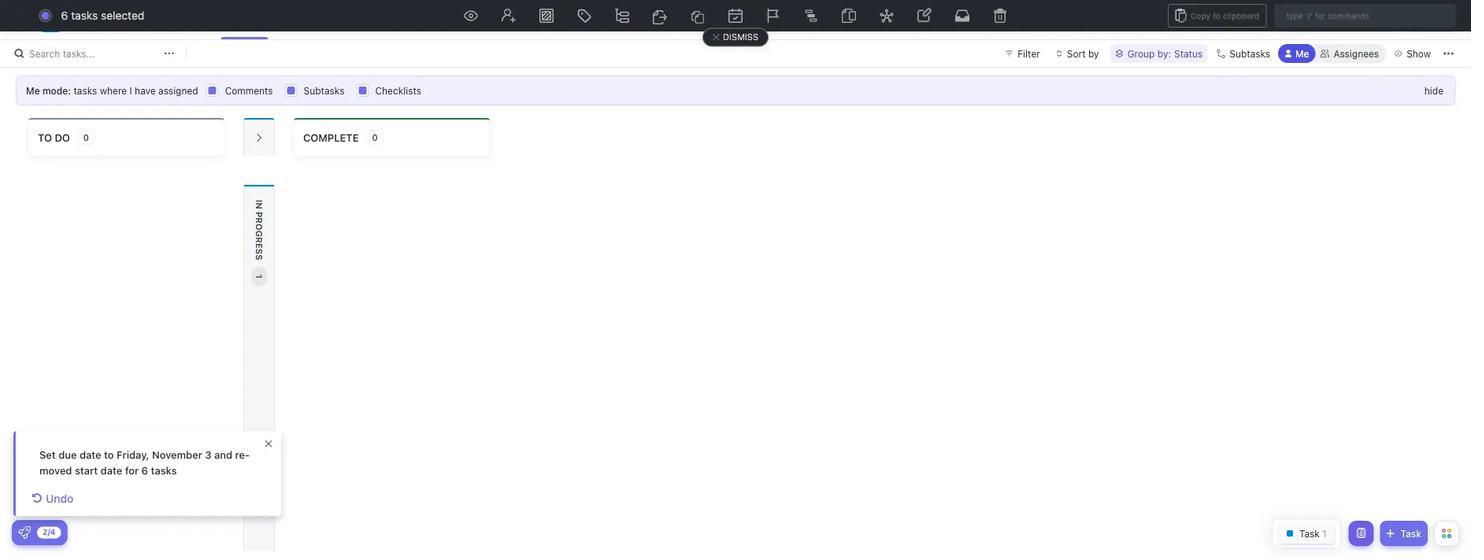 Task type: describe. For each thing, give the bounding box(es) containing it.
where
[[100, 85, 127, 96]]

copy
[[1191, 11, 1211, 20]]

subtasks inside dropdown button
[[1230, 48, 1270, 59]]

group
[[1127, 48, 1155, 59]]

table
[[513, 13, 541, 26]]

by
[[1088, 48, 1099, 59]]

by:
[[1157, 48, 1171, 59]]

assignees
[[1334, 48, 1379, 59]]

n
[[254, 203, 264, 210]]

filter button
[[999, 44, 1046, 63]]

start
[[75, 465, 98, 477]]

0 for complete
[[372, 133, 378, 143]]

1 vertical spatial subtasks
[[304, 85, 344, 96]]

checklists
[[375, 85, 421, 96]]

team
[[69, 12, 101, 27]]

dismiss
[[723, 32, 758, 42]]

6 inside set due date to friday, november 3 and re moved start date for 6 tasks
[[141, 465, 148, 477]]

to do
[[38, 132, 70, 143]]

team space button
[[63, 2, 142, 37]]

chat link
[[452, 0, 483, 39]]

set
[[39, 449, 56, 461]]

selected
[[101, 9, 144, 22]]

board
[[237, 13, 268, 26]]

do
[[55, 132, 70, 143]]

tasks...
[[63, 48, 95, 59]]

moved
[[39, 449, 250, 477]]

1 s from the top
[[254, 249, 264, 255]]

share button
[[1405, 7, 1457, 32]]

and
[[214, 449, 232, 461]]

2 s from the top
[[254, 255, 264, 261]]

list
[[182, 13, 201, 26]]

0 for to do
[[83, 133, 89, 143]]

show
[[1407, 48, 1431, 59]]

1 r from the top
[[254, 218, 264, 224]]

november
[[152, 449, 202, 461]]

filter
[[1018, 48, 1040, 59]]

onboarding checklist button image
[[18, 527, 31, 539]]

1 vertical spatial to
[[38, 132, 52, 143]]

sort
[[1067, 48, 1086, 59]]

set due date to friday, november 3 and re moved start date for 6 tasks
[[39, 449, 250, 477]]

team space
[[69, 12, 142, 27]]

dropdown menu image
[[917, 7, 932, 23]]

show button
[[1389, 44, 1436, 63]]

3
[[205, 449, 211, 461]]

group by: status
[[1127, 48, 1203, 59]]

assigned
[[158, 85, 198, 96]]

me mode: tasks where i have assigned
[[26, 85, 198, 96]]

0 horizontal spatial 1
[[254, 275, 264, 279]]

to inside set due date to friday, november 3 and re moved start date for 6 tasks
[[104, 449, 114, 461]]

share
[[1425, 14, 1451, 25]]

6 tasks selected
[[61, 9, 144, 22]]

search tasks...
[[29, 48, 95, 59]]

2 r from the top
[[254, 237, 264, 243]]

chat
[[452, 13, 477, 26]]

comments
[[225, 85, 273, 96]]

sort by button
[[1050, 44, 1107, 63]]

board link
[[237, 0, 274, 39]]

copy to clipboard
[[1191, 11, 1260, 20]]



Task type: vqa. For each thing, say whether or not it's contained in the screenshot.
'DISMISS'
yes



Task type: locate. For each thing, give the bounding box(es) containing it.
s down 'g'
[[254, 249, 264, 255]]

s
[[254, 249, 264, 255], [254, 255, 264, 261]]

assignees button
[[1313, 44, 1386, 63]]

0 horizontal spatial 0
[[83, 133, 89, 143]]

tasks left selected
[[71, 9, 98, 22]]

mode:
[[42, 85, 71, 96]]

e
[[254, 243, 264, 249]]

0 right do
[[83, 133, 89, 143]]

me left mode:
[[26, 85, 40, 96]]

onboarding checklist button element
[[18, 527, 31, 539]]

subtasks button
[[1211, 44, 1275, 63]]

me button
[[1278, 44, 1316, 63]]

1 vertical spatial 6
[[141, 465, 148, 477]]

o
[[254, 224, 264, 231]]

0 right complete
[[372, 133, 378, 143]]

6 left team
[[61, 9, 68, 22]]

0 vertical spatial 1
[[1356, 14, 1360, 25]]

friday,
[[117, 449, 149, 461]]

Search tasks... text field
[[29, 43, 160, 65]]

subtasks down clipboard
[[1230, 48, 1270, 59]]

0 vertical spatial date
[[80, 449, 101, 461]]

me inside button
[[1296, 48, 1309, 59]]

me for me mode: tasks where i have assigned
[[26, 85, 40, 96]]

1 horizontal spatial 6
[[141, 465, 148, 477]]

1 down e
[[254, 275, 264, 279]]

g
[[254, 231, 264, 237]]

r up 'g'
[[254, 218, 264, 224]]

table link
[[513, 0, 547, 39]]

i
[[130, 85, 132, 96]]

2 vertical spatial to
[[104, 449, 114, 461]]

1 vertical spatial date
[[100, 465, 122, 477]]

0
[[83, 133, 89, 143], [372, 133, 378, 143]]

task
[[1401, 528, 1421, 539]]

space
[[105, 12, 142, 27]]

0 vertical spatial r
[[254, 218, 264, 224]]

1 vertical spatial r
[[254, 237, 264, 243]]

0 vertical spatial subtasks
[[1230, 48, 1270, 59]]

sort by
[[1067, 48, 1099, 59]]

1 horizontal spatial 1
[[1356, 14, 1360, 25]]

to left friday,
[[104, 449, 114, 461]]

1
[[1356, 14, 1360, 25], [254, 275, 264, 279]]

me
[[1296, 48, 1309, 59], [26, 85, 40, 96]]

clipboard
[[1223, 11, 1260, 20]]

subtasks up complete
[[304, 85, 344, 96]]

i n p r o g r e s s
[[254, 200, 264, 261]]

1 vertical spatial me
[[26, 85, 40, 96]]

0 horizontal spatial me
[[26, 85, 40, 96]]

2 vertical spatial tasks
[[151, 465, 177, 477]]

i
[[254, 200, 264, 203]]

p
[[254, 212, 264, 218]]

due
[[58, 449, 77, 461]]

tasks
[[71, 9, 98, 22], [74, 85, 97, 96], [151, 465, 177, 477]]

me down automations at top right
[[1296, 48, 1309, 59]]

type '/' for commands field
[[1274, 4, 1456, 28]]

1 horizontal spatial 0
[[372, 133, 378, 143]]

date up start
[[80, 449, 101, 461]]

date
[[80, 449, 101, 461], [100, 465, 122, 477]]

tasks down the november
[[151, 465, 177, 477]]

0 vertical spatial to
[[1213, 11, 1221, 20]]

subtasks
[[1230, 48, 1270, 59], [304, 85, 344, 96]]

0 vertical spatial me
[[1296, 48, 1309, 59]]

date left for
[[100, 465, 122, 477]]

to left do
[[38, 132, 52, 143]]

1 vertical spatial 1
[[254, 275, 264, 279]]

r
[[254, 218, 264, 224], [254, 237, 264, 243]]

for
[[125, 465, 139, 477]]

1 horizontal spatial subtasks
[[1230, 48, 1270, 59]]

2 0 from the left
[[372, 133, 378, 143]]

automations
[[1288, 14, 1345, 25]]

6 right for
[[141, 465, 148, 477]]

me for me
[[1296, 48, 1309, 59]]

to
[[1213, 11, 1221, 20], [38, 132, 52, 143], [104, 449, 114, 461]]

1 horizontal spatial me
[[1296, 48, 1309, 59]]

s down e
[[254, 255, 264, 261]]

0 horizontal spatial subtasks
[[304, 85, 344, 96]]

tasks inside set due date to friday, november 3 and re moved start date for 6 tasks
[[151, 465, 177, 477]]

1 vertical spatial tasks
[[74, 85, 97, 96]]

undo
[[46, 493, 74, 506]]

tasks left where
[[74, 85, 97, 96]]

copy to clipboard button
[[1168, 4, 1267, 28]]

0 horizontal spatial to
[[38, 132, 52, 143]]

1 0 from the left
[[83, 133, 89, 143]]

list link
[[182, 0, 207, 39]]

0 horizontal spatial 6
[[61, 9, 68, 22]]

set priority image
[[766, 9, 780, 23]]

2 horizontal spatial to
[[1213, 11, 1221, 20]]

to inside dropdown button
[[1213, 11, 1221, 20]]

to right copy
[[1213, 11, 1221, 20]]

1 horizontal spatial to
[[104, 449, 114, 461]]

0 vertical spatial 6
[[61, 9, 68, 22]]

have
[[135, 85, 156, 96]]

hide
[[1424, 85, 1444, 96]]

complete
[[303, 132, 359, 143]]

1 up assignees
[[1356, 14, 1360, 25]]

6
[[61, 9, 68, 22], [141, 465, 148, 477]]

search
[[29, 48, 60, 59]]

re
[[235, 449, 250, 461]]

status
[[1174, 48, 1203, 59]]

0 vertical spatial tasks
[[71, 9, 98, 22]]

2/4
[[43, 528, 55, 537]]

r down o
[[254, 237, 264, 243]]



